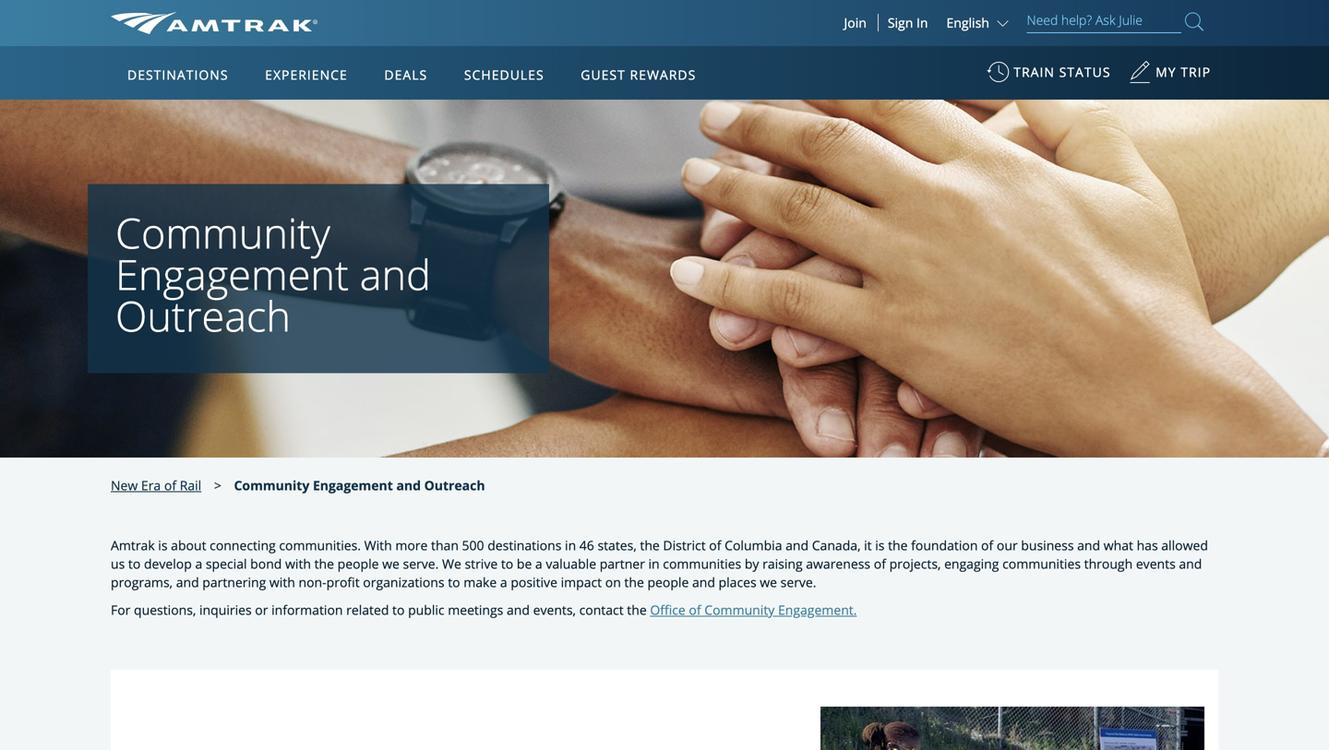 Task type: vqa. For each thing, say whether or not it's contained in the screenshot.
the bottommost not
no



Task type: locate. For each thing, give the bounding box(es) containing it.
the down the communities.
[[314, 555, 334, 573]]

new era of rail
[[111, 477, 201, 494]]

of left projects,
[[874, 555, 886, 573]]

0 vertical spatial engagement
[[115, 246, 349, 302]]

1 horizontal spatial outreach
[[424, 477, 485, 494]]

of left our
[[981, 537, 994, 554]]

guest rewards
[[581, 66, 696, 84]]

with up non-
[[285, 555, 311, 573]]

2 vertical spatial community
[[705, 602, 775, 619]]

serve.
[[403, 555, 439, 573], [781, 574, 817, 591]]

people up profit
[[338, 555, 379, 573]]

0 vertical spatial community engagement and outreach
[[115, 204, 431, 344]]

of right district
[[709, 537, 722, 554]]

0 horizontal spatial we
[[382, 555, 400, 573]]

destinations
[[488, 537, 562, 554]]

1 is from the left
[[158, 537, 168, 554]]

organizations
[[363, 574, 445, 591]]

us
[[111, 555, 125, 573]]

1 vertical spatial in
[[649, 555, 660, 573]]

serve. down more
[[403, 555, 439, 573]]

community inside 'community engagement and outreach'
[[115, 204, 330, 261]]

engagement inside 'community engagement and outreach'
[[115, 246, 349, 302]]

banner
[[0, 0, 1329, 426]]

and
[[360, 246, 431, 302], [396, 477, 421, 494], [786, 537, 809, 554], [1078, 537, 1101, 554], [1179, 555, 1202, 573], [176, 574, 199, 591], [692, 574, 715, 591], [507, 602, 530, 619]]

the right on at bottom
[[624, 574, 644, 591]]

1 vertical spatial outreach
[[424, 477, 485, 494]]

in
[[565, 537, 576, 554], [649, 555, 660, 573]]

destinations
[[127, 66, 229, 84]]

we
[[382, 555, 400, 573], [760, 574, 777, 591]]

train
[[1014, 63, 1055, 81]]

business
[[1021, 537, 1074, 554]]

0 vertical spatial we
[[382, 555, 400, 573]]

my
[[1156, 63, 1177, 81]]

my trip
[[1156, 63, 1211, 81]]

experience
[[265, 66, 348, 84]]

serve. down raising
[[781, 574, 817, 591]]

join button
[[833, 14, 879, 31]]

related
[[346, 602, 389, 619]]

engagement
[[115, 246, 349, 302], [313, 477, 393, 494]]

1 horizontal spatial in
[[649, 555, 660, 573]]

2 is from the left
[[875, 537, 885, 554]]

0 horizontal spatial people
[[338, 555, 379, 573]]

application
[[179, 154, 623, 413]]

1 vertical spatial serve.
[[781, 574, 817, 591]]

to left 'public'
[[392, 602, 405, 619]]

communities down business
[[1003, 555, 1081, 573]]

is right it
[[875, 537, 885, 554]]

the
[[640, 537, 660, 554], [888, 537, 908, 554], [314, 555, 334, 573], [624, 574, 644, 591], [627, 602, 647, 619]]

communities down district
[[663, 555, 742, 573]]

0 horizontal spatial is
[[158, 537, 168, 554]]

0 horizontal spatial outreach
[[115, 288, 291, 344]]

a down about
[[195, 555, 202, 573]]

it
[[864, 537, 872, 554]]

community
[[115, 204, 330, 261], [234, 477, 310, 494], [705, 602, 775, 619]]

1 horizontal spatial communities
[[1003, 555, 1081, 573]]

develop
[[144, 555, 192, 573]]

a right be
[[535, 555, 543, 573]]

is
[[158, 537, 168, 554], [875, 537, 885, 554]]

0 horizontal spatial in
[[565, 537, 576, 554]]

bond
[[250, 555, 282, 573]]

500
[[462, 537, 484, 554]]

status
[[1060, 63, 1111, 81]]

outreach
[[115, 288, 291, 344], [424, 477, 485, 494]]

communities
[[663, 555, 742, 573], [1003, 555, 1081, 573]]

connecting
[[210, 537, 276, 554]]

we down with
[[382, 555, 400, 573]]

guest
[[581, 66, 626, 84]]

about
[[171, 537, 206, 554]]

impact
[[561, 574, 602, 591]]

sign in button
[[888, 14, 928, 31]]

non-
[[299, 574, 327, 591]]

community engagement and outreach
[[115, 204, 431, 344], [234, 477, 485, 494]]

of
[[164, 477, 176, 494], [709, 537, 722, 554], [981, 537, 994, 554], [874, 555, 886, 573], [689, 602, 701, 619]]

1 vertical spatial we
[[760, 574, 777, 591]]

engaging
[[945, 555, 999, 573]]

1 vertical spatial engagement
[[313, 477, 393, 494]]

1 vertical spatial people
[[648, 574, 689, 591]]

to
[[128, 555, 141, 573], [501, 555, 514, 573], [448, 574, 460, 591], [392, 602, 405, 619]]

0 vertical spatial community
[[115, 204, 330, 261]]

has
[[1137, 537, 1158, 554]]

regions map image
[[179, 154, 623, 413]]

is up develop
[[158, 537, 168, 554]]

with down bond
[[269, 574, 295, 591]]

outreach inside 'community engagement and outreach'
[[115, 288, 291, 344]]

people up office
[[648, 574, 689, 591]]

in left 46
[[565, 537, 576, 554]]

our
[[997, 537, 1018, 554]]

in right the partner
[[649, 555, 660, 573]]

information
[[272, 602, 343, 619]]

we down raising
[[760, 574, 777, 591]]

to right the us
[[128, 555, 141, 573]]

deals
[[384, 66, 428, 84]]

0 vertical spatial outreach
[[115, 288, 291, 344]]

a right make in the left bottom of the page
[[500, 574, 507, 591]]

0 horizontal spatial communities
[[663, 555, 742, 573]]

1 horizontal spatial is
[[875, 537, 885, 554]]

1 horizontal spatial we
[[760, 574, 777, 591]]

of right office
[[689, 602, 701, 619]]

new
[[111, 477, 138, 494]]

special
[[206, 555, 247, 573]]

0 vertical spatial people
[[338, 555, 379, 573]]

with
[[364, 537, 392, 554]]

office
[[650, 602, 686, 619]]

questions,
[[134, 602, 196, 619]]

in
[[917, 14, 928, 31]]

canada,
[[812, 537, 861, 554]]

0 horizontal spatial serve.
[[403, 555, 439, 573]]

amtrak is about connecting communities. with more than 500 destinations in 46 states, the district of columbia and canada, it is the foundation of our business and what has allowed us to develop a special bond with the people we serve. we strive to be a valuable partner in communities by raising awareness of projects, engaging communities through events and programs, and partnering with non-profit organizations to make a positive impact on the people and places we serve.
[[111, 537, 1208, 591]]

1 horizontal spatial a
[[500, 574, 507, 591]]

strive
[[465, 555, 498, 573]]

Please enter your search item search field
[[1027, 9, 1182, 33]]

for questions, inquiries or information related to public meetings and events, contact the office of community engagement.
[[111, 602, 857, 619]]



Task type: describe. For each thing, give the bounding box(es) containing it.
destinations button
[[120, 49, 236, 101]]

0 vertical spatial serve.
[[403, 555, 439, 573]]

banner containing join
[[0, 0, 1329, 426]]

engagement.
[[778, 602, 857, 619]]

1 vertical spatial community
[[234, 477, 310, 494]]

schedules
[[464, 66, 544, 84]]

join
[[844, 14, 867, 31]]

deals button
[[377, 49, 435, 101]]

foundation
[[911, 537, 978, 554]]

experience button
[[258, 49, 355, 101]]

programs,
[[111, 574, 173, 591]]

events,
[[533, 602, 576, 619]]

partnering
[[202, 574, 266, 591]]

meetings
[[448, 602, 503, 619]]

projects,
[[890, 555, 941, 573]]

0 vertical spatial in
[[565, 537, 576, 554]]

communities.
[[279, 537, 361, 554]]

english button
[[947, 14, 1013, 31]]

events
[[1136, 555, 1176, 573]]

community engagement and outreach link
[[234, 477, 485, 494]]

1 horizontal spatial serve.
[[781, 574, 817, 591]]

than
[[431, 537, 459, 554]]

make
[[464, 574, 497, 591]]

inquiries
[[199, 602, 252, 619]]

schedules link
[[457, 46, 552, 100]]

raising
[[763, 555, 803, 573]]

columbia
[[725, 537, 782, 554]]

english
[[947, 14, 990, 31]]

on
[[605, 574, 621, 591]]

through
[[1084, 555, 1133, 573]]

train status
[[1014, 63, 1111, 81]]

office of community engagement. link
[[650, 602, 857, 619]]

contact
[[579, 602, 624, 619]]

trip
[[1181, 63, 1211, 81]]

valuable
[[546, 555, 596, 573]]

0 vertical spatial with
[[285, 555, 311, 573]]

what
[[1104, 537, 1134, 554]]

we
[[442, 555, 461, 573]]

profit
[[327, 574, 360, 591]]

guest rewards button
[[574, 49, 704, 101]]

by
[[745, 555, 759, 573]]

1 vertical spatial community engagement and outreach
[[234, 477, 485, 494]]

the up projects,
[[888, 537, 908, 554]]

to left be
[[501, 555, 514, 573]]

2 communities from the left
[[1003, 555, 1081, 573]]

public
[[408, 602, 445, 619]]

more
[[395, 537, 428, 554]]

amtrak image
[[111, 12, 318, 34]]

to down we
[[448, 574, 460, 591]]

or
[[255, 602, 268, 619]]

rewards
[[630, 66, 696, 84]]

be
[[517, 555, 532, 573]]

for
[[111, 602, 131, 619]]

the right states,
[[640, 537, 660, 554]]

rail
[[180, 477, 201, 494]]

of right era
[[164, 477, 176, 494]]

sign
[[888, 14, 913, 31]]

the left office
[[627, 602, 647, 619]]

states,
[[598, 537, 637, 554]]

2 horizontal spatial a
[[535, 555, 543, 573]]

sign in
[[888, 14, 928, 31]]

1 horizontal spatial people
[[648, 574, 689, 591]]

era
[[141, 477, 161, 494]]

awareness
[[806, 555, 871, 573]]

new era of rail link
[[111, 477, 201, 494]]

0 horizontal spatial a
[[195, 555, 202, 573]]

1 communities from the left
[[663, 555, 742, 573]]

my trip button
[[1129, 54, 1211, 100]]

allowed
[[1162, 537, 1208, 554]]

amtrak
[[111, 537, 155, 554]]

partner
[[600, 555, 645, 573]]

search icon image
[[1185, 9, 1204, 34]]

1 vertical spatial with
[[269, 574, 295, 591]]

places
[[719, 574, 757, 591]]

46
[[580, 537, 594, 554]]

district
[[663, 537, 706, 554]]

train status link
[[987, 54, 1111, 100]]

positive
[[511, 574, 558, 591]]



